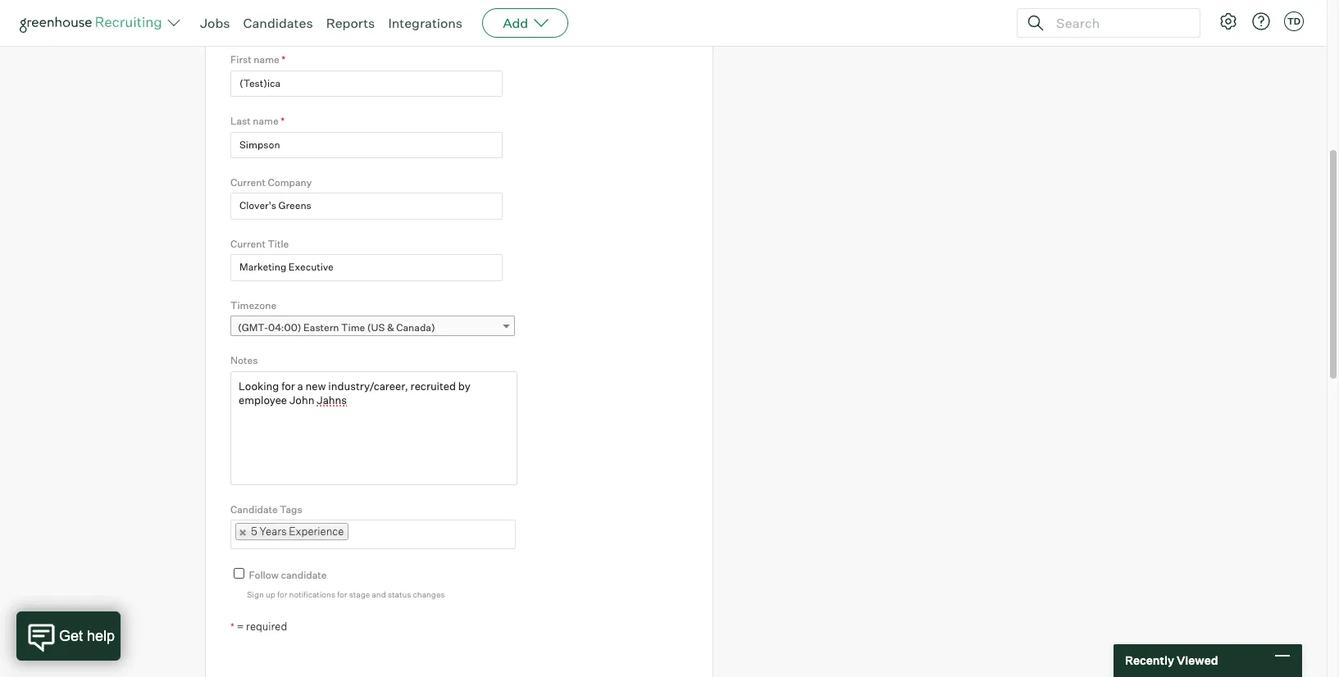 Task type: describe. For each thing, give the bounding box(es) containing it.
stage
[[349, 589, 370, 599]]

for left a
[[279, 380, 291, 393]]

integrations
[[388, 15, 463, 31]]

years
[[260, 525, 287, 538]]

Notes text field
[[230, 371, 517, 485]]

new
[[303, 380, 323, 393]]

canada)
[[396, 322, 435, 334]]

jobs link
[[200, 15, 230, 31]]

add button
[[482, 8, 568, 38]]

by
[[446, 380, 457, 393]]

eastern
[[303, 322, 339, 334]]

Follow candidate checkbox
[[234, 569, 244, 579]]

candidate
[[230, 503, 278, 516]]

follow candidate
[[249, 569, 327, 582]]

(gmt-
[[238, 322, 268, 334]]

recruited
[[402, 380, 443, 393]]

& inside "link"
[[387, 322, 394, 334]]

status
[[388, 589, 411, 599]]

jobs
[[200, 15, 230, 31]]

add
[[503, 15, 528, 31]]

name for first
[[254, 53, 279, 66]]

* for first name *
[[281, 53, 286, 66]]

integrations link
[[388, 15, 463, 31]]

last name *
[[230, 115, 285, 127]]

Search text field
[[1052, 11, 1185, 35]]

jahns­
[[535, 380, 564, 393]]

for left stage on the left bottom of the page
[[337, 589, 347, 599]]

recently
[[1125, 654, 1174, 668]]

and
[[372, 589, 386, 599]]

td button
[[1281, 8, 1307, 34]]

sign
[[247, 589, 264, 599]]

john
[[509, 380, 533, 393]]

last
[[230, 115, 251, 127]]

reports link
[[326, 15, 375, 31]]

current title
[[230, 238, 289, 250]]

greenhouse recruiting image
[[20, 13, 167, 33]]

5 years experience
[[251, 525, 344, 538]]

candidates link
[[243, 15, 313, 31]]

notes
[[230, 354, 258, 367]]

title
[[268, 238, 289, 250]]

reports
[[326, 15, 375, 31]]

notifications
[[289, 589, 335, 599]]

* = required
[[230, 620, 287, 633]]

(gmt-04:00) eastern time (us & canada)
[[238, 322, 435, 334]]

viewed
[[1177, 654, 1218, 668]]



Task type: vqa. For each thing, say whether or not it's contained in the screenshot.
the Timezone in the top of the page
yes



Task type: locate. For each thing, give the bounding box(es) containing it.
changes
[[413, 589, 445, 599]]

tags
[[280, 503, 302, 516]]

company
[[290, 14, 359, 32], [268, 176, 312, 189]]

current company
[[230, 176, 312, 189]]

1 vertical spatial name
[[253, 115, 279, 127]]

employee
[[460, 380, 506, 393]]

2 vertical spatial *
[[230, 621, 234, 633]]

* down the candidates link
[[281, 53, 286, 66]]

None text field
[[230, 70, 503, 97], [230, 132, 503, 158], [230, 193, 503, 220], [230, 70, 503, 97], [230, 132, 503, 158], [230, 193, 503, 220]]

name
[[230, 14, 273, 32]]

0 horizontal spatial &
[[276, 14, 287, 32]]

1 vertical spatial company
[[268, 176, 312, 189]]

& right (us at left top
[[387, 322, 394, 334]]

name
[[254, 53, 279, 66], [253, 115, 279, 127]]

* for last name *
[[281, 115, 285, 127]]

* left =
[[230, 621, 234, 633]]

candidates
[[243, 15, 313, 31]]

1 vertical spatial current
[[230, 238, 266, 250]]

name right last
[[253, 115, 279, 127]]

first name *
[[230, 53, 286, 66]]

follow
[[249, 569, 279, 582]]

(us
[[367, 322, 385, 334]]

industry/career,
[[326, 380, 399, 393]]

current
[[230, 176, 266, 189], [230, 238, 266, 250]]

current for current company
[[230, 176, 266, 189]]

*
[[281, 53, 286, 66], [281, 115, 285, 127], [230, 621, 234, 633]]

up
[[266, 589, 275, 599]]

1 horizontal spatial &
[[387, 322, 394, 334]]

0 vertical spatial current
[[230, 176, 266, 189]]

experience
[[289, 525, 344, 538]]

0 vertical spatial &
[[276, 14, 287, 32]]

1 current from the top
[[230, 176, 266, 189]]

current for current title
[[230, 238, 266, 250]]

None text field
[[230, 254, 503, 281]]

candidate tags
[[230, 503, 302, 516]]

name for last
[[253, 115, 279, 127]]

recently viewed
[[1125, 654, 1218, 668]]

&
[[276, 14, 287, 32], [387, 322, 394, 334]]

* inside * = required
[[230, 621, 234, 633]]

=
[[237, 620, 244, 633]]

looking
[[239, 380, 276, 393]]

04:00)
[[268, 322, 301, 334]]

time
[[341, 322, 365, 334]]

name & company
[[230, 14, 359, 32]]

2 current from the top
[[230, 238, 266, 250]]

5
[[251, 525, 257, 538]]

configure image
[[1218, 11, 1238, 31]]

td button
[[1284, 11, 1304, 31]]

a
[[294, 380, 300, 393]]

for right up
[[277, 589, 287, 599]]

0 vertical spatial *
[[281, 53, 286, 66]]

sign up for notifications for stage and status changes
[[247, 589, 445, 599]]

looking for a new industry/career, recruited by employee john jahns­
[[239, 380, 564, 393]]

& right "name"
[[276, 14, 287, 32]]

(gmt-04:00) eastern time (us & canada) link
[[230, 316, 515, 340]]

1 vertical spatial &
[[387, 322, 394, 334]]

* right last
[[281, 115, 285, 127]]

candidate
[[281, 569, 327, 582]]

name right first
[[254, 53, 279, 66]]

0 vertical spatial name
[[254, 53, 279, 66]]

current left 'title'
[[230, 238, 266, 250]]

first
[[230, 53, 252, 66]]

for
[[279, 380, 291, 393], [277, 589, 287, 599], [337, 589, 347, 599]]

0 vertical spatial company
[[290, 14, 359, 32]]

1 vertical spatial *
[[281, 115, 285, 127]]

current down last
[[230, 176, 266, 189]]

td
[[1287, 16, 1301, 27]]

required
[[246, 620, 287, 633]]

timezone
[[230, 299, 276, 311]]



